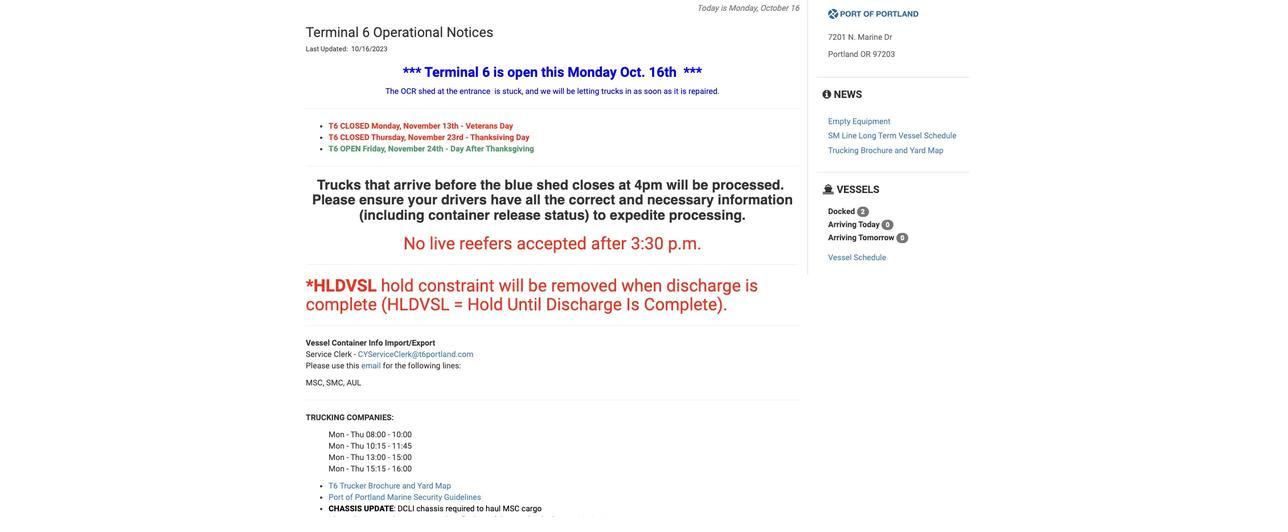 Task type: describe. For each thing, give the bounding box(es) containing it.
1 as from the left
[[634, 87, 642, 96]]

haul
[[486, 504, 501, 513]]

hold constraint will be removed when discharge is complete (hldvsl = hold until discharge is complete).
[[306, 276, 758, 315]]

and inside trucks that arrive before the blue shed closes at 4pm will be processed. please ensure your drivers have all the correct and necessary information (including container release status) to expedite processing.
[[619, 192, 643, 208]]

13th
[[442, 121, 459, 130]]

t6 trucker brochure and yard map port of portland marine security guidelines chassis update : dcli chassis required to haul msc cargo
[[329, 481, 542, 513]]

16:00
[[392, 464, 412, 473]]

monday, for november
[[372, 121, 402, 130]]

1 horizontal spatial 0
[[901, 234, 905, 242]]

your
[[408, 192, 438, 208]]

msc, smc, aul
[[306, 378, 361, 387]]

hold
[[468, 295, 503, 315]]

trucking
[[828, 146, 859, 155]]

port
[[329, 493, 344, 502]]

ensure
[[359, 192, 404, 208]]

and inside t6 trucker brochure and yard map port of portland marine security guidelines chassis update : dcli chassis required to haul msc cargo
[[402, 481, 416, 491]]

cargo
[[522, 504, 542, 513]]

1 mon from the top
[[329, 430, 345, 439]]

email
[[361, 361, 381, 370]]

6 inside terminal 6 operational notices last updated:  10/16/2023
[[362, 24, 370, 40]]

import/export
[[385, 338, 435, 348]]

be inside the hold constraint will be removed when discharge is complete (hldvsl = hold until discharge is complete).
[[528, 276, 547, 296]]

portland or 97203
[[828, 50, 895, 59]]

dr
[[885, 33, 893, 42]]

thursday,
[[371, 133, 406, 142]]

1 thu from the top
[[351, 430, 364, 439]]

10/16/2023
[[351, 45, 388, 53]]

this inside vessel container info import/export service clerk - cyserviceclerk@t6portland.com please use this email for the following lines:
[[346, 361, 360, 370]]

t6 closed monday, november 13th - veterans day t6 closed thursday, november 23rd - thanksiving day t6 open friday, november 24th - day after thanksgiving
[[329, 121, 534, 153]]

to inside t6 trucker brochure and yard map port of portland marine security guidelines chassis update : dcli chassis required to haul msc cargo
[[477, 504, 484, 513]]

vessel container info import/export service clerk - cyserviceclerk@t6portland.com please use this email for the following lines:
[[306, 338, 474, 370]]

at inside trucks that arrive before the blue shed closes at 4pm will be processed. please ensure your drivers have all the correct and necessary information (including container release status) to expedite processing.
[[619, 177, 631, 193]]

- left 15:00
[[388, 453, 390, 462]]

terminal inside terminal 6 operational notices last updated:  10/16/2023
[[306, 24, 359, 40]]

port of portland marine security guidelines link
[[329, 493, 481, 502]]

trucking companies:
[[306, 413, 394, 422]]

97203
[[873, 50, 895, 59]]

msc,
[[306, 378, 324, 387]]

service
[[306, 350, 332, 359]]

map inside empty equipment sm line long term vessel schedule trucking brochure and yard map
[[928, 146, 944, 155]]

port of portland t6 image
[[828, 9, 920, 20]]

chassis
[[329, 504, 362, 513]]

23rd
[[447, 133, 464, 142]]

0 vertical spatial at
[[438, 87, 445, 96]]

4 mon from the top
[[329, 464, 345, 473]]

will inside the hold constraint will be removed when discharge is complete (hldvsl = hold until discharge is complete).
[[499, 276, 524, 296]]

will inside trucks that arrive before the blue shed closes at 4pm will be processed. please ensure your drivers have all the correct and necessary information (including container release status) to expedite processing.
[[667, 177, 689, 193]]

- right 24th
[[446, 144, 449, 153]]

operational
[[373, 24, 443, 40]]

the up 13th
[[447, 87, 458, 96]]

is
[[626, 295, 640, 315]]

the
[[385, 87, 399, 96]]

vessel schedule link
[[828, 253, 887, 262]]

please inside trucks that arrive before the blue shed closes at 4pm will be processed. please ensure your drivers have all the correct and necessary information (including container release status) to expedite processing.
[[312, 192, 355, 208]]

drivers
[[441, 192, 487, 208]]

4pm
[[635, 177, 663, 193]]

dcli
[[398, 504, 415, 513]]

after
[[591, 234, 627, 254]]

1 horizontal spatial this
[[541, 64, 564, 80]]

thanksiving
[[470, 133, 514, 142]]

0 vertical spatial 0
[[886, 221, 890, 229]]

- left the 10:15
[[347, 442, 349, 451]]

1 t6 from the top
[[329, 121, 338, 130]]

closes
[[572, 177, 615, 193]]

required
[[446, 504, 475, 513]]

expedite
[[610, 207, 665, 223]]

empty equipment sm line long term vessel schedule trucking brochure and yard map
[[828, 117, 957, 155]]

after
[[466, 144, 484, 153]]

arrive
[[394, 177, 431, 193]]

- down trucking companies:
[[347, 430, 349, 439]]

ship image
[[823, 185, 834, 195]]

trucking brochure and yard map link
[[828, 146, 944, 155]]

tomorrow
[[859, 233, 895, 242]]

sm
[[828, 131, 840, 140]]

10:00
[[392, 430, 412, 439]]

trucker
[[340, 481, 366, 491]]

or
[[861, 50, 871, 59]]

2 closed from the top
[[340, 133, 370, 142]]

companies:
[[347, 413, 394, 422]]

vessels
[[834, 184, 880, 196]]

portland inside t6 trucker brochure and yard map port of portland marine security guidelines chassis update : dcli chassis required to haul msc cargo
[[355, 493, 385, 502]]

to inside trucks that arrive before the blue shed closes at 4pm will be processed. please ensure your drivers have all the correct and necessary information (including container release status) to expedite processing.
[[593, 207, 606, 223]]

today is monday, october 16
[[697, 3, 799, 13]]

docked 2 arriving today 0 arriving tomorrow 0
[[828, 207, 905, 242]]

cyserviceclerk@t6portland.com
[[358, 350, 474, 359]]

the left blue
[[480, 177, 501, 193]]

monday
[[568, 64, 617, 80]]

is right it
[[681, 87, 687, 96]]

container
[[428, 207, 490, 223]]

use
[[332, 361, 344, 370]]

last
[[306, 45, 319, 53]]

repaired.
[[689, 87, 720, 96]]

schedule inside empty equipment sm line long term vessel schedule trucking brochure and yard map
[[924, 131, 957, 140]]

we
[[541, 87, 551, 96]]

7201
[[828, 33, 846, 42]]

0 horizontal spatial shed
[[418, 87, 436, 96]]

clerk
[[334, 350, 352, 359]]

1 vertical spatial terminal
[[425, 64, 479, 80]]

live
[[430, 234, 455, 254]]

lines:
[[443, 361, 461, 370]]

shed inside trucks that arrive before the blue shed closes at 4pm will be processed. please ensure your drivers have all the correct and necessary information (including container release status) to expedite processing.
[[537, 177, 569, 193]]

- left 10:00
[[388, 430, 390, 439]]

info
[[369, 338, 383, 348]]

=
[[454, 295, 463, 315]]

marine inside t6 trucker brochure and yard map port of portland marine security guidelines chassis update : dcli chassis required to haul msc cargo
[[387, 493, 412, 502]]

constraint
[[418, 276, 495, 296]]

it
[[674, 87, 679, 96]]

hold
[[381, 276, 414, 296]]

please inside vessel container info import/export service clerk - cyserviceclerk@t6portland.com please use this email for the following lines:
[[306, 361, 330, 370]]

*** terminal 6 is open this monday oct. 16th  ***
[[403, 64, 702, 80]]

trucks that arrive before the blue shed closes at 4pm will be processed. please ensure your drivers have all the correct and necessary information (including container release status) to expedite processing.
[[312, 177, 793, 223]]

the inside vessel container info import/export service clerk - cyserviceclerk@t6portland.com please use this email for the following lines:
[[395, 361, 406, 370]]



Task type: vqa. For each thing, say whether or not it's contained in the screenshot.
You on the top of page
no



Task type: locate. For each thing, give the bounding box(es) containing it.
0 horizontal spatial 0
[[886, 221, 890, 229]]

map up security
[[435, 481, 451, 491]]

brochure inside t6 trucker brochure and yard map port of portland marine security guidelines chassis update : dcli chassis required to haul msc cargo
[[368, 481, 400, 491]]

2 t6 from the top
[[329, 133, 338, 142]]

soon
[[644, 87, 662, 96]]

yard inside t6 trucker brochure and yard map port of portland marine security guidelines chassis update : dcli chassis required to haul msc cargo
[[417, 481, 433, 491]]

no
[[404, 234, 425, 254]]

0 horizontal spatial marine
[[387, 493, 412, 502]]

following
[[408, 361, 441, 370]]

monday, for october
[[729, 3, 758, 13]]

0 vertical spatial be
[[567, 87, 575, 96]]

and left we
[[525, 87, 539, 96]]

monday, inside t6 closed monday, november 13th - veterans day t6 closed thursday, november 23rd - thanksiving day t6 open friday, november 24th - day after thanksgiving
[[372, 121, 402, 130]]

this right use
[[346, 361, 360, 370]]

blue
[[505, 177, 533, 193]]

0 horizontal spatial today
[[697, 3, 719, 13]]

brochure
[[861, 146, 893, 155], [368, 481, 400, 491]]

2 *** from the left
[[684, 64, 702, 80]]

monday, left october at the top right of the page
[[729, 3, 758, 13]]

0 horizontal spatial vessel
[[306, 338, 330, 348]]

2 vertical spatial day
[[451, 144, 464, 153]]

be up processing.
[[692, 177, 708, 193]]

brochure inside empty equipment sm line long term vessel schedule trucking brochure and yard map
[[861, 146, 893, 155]]

this up the ocr shed at the entrance  is stuck, and we will be letting trucks in as soon as it is repaired.
[[541, 64, 564, 80]]

to up the after
[[593, 207, 606, 223]]

the right all
[[545, 192, 565, 208]]

complete
[[306, 295, 377, 315]]

portland up update
[[355, 493, 385, 502]]

no live reefers accepted after 3:30 p.m.
[[404, 234, 702, 254]]

1 vertical spatial please
[[306, 361, 330, 370]]

1 horizontal spatial today
[[859, 220, 880, 229]]

1 closed from the top
[[340, 121, 370, 130]]

mon - thu 08:00 - 10:00 mon - thu 10:15 - 11:45 mon - thu 13:00 - 15:00 mon - thu 15:15 - 16:00
[[329, 430, 412, 473]]

0 horizontal spatial be
[[528, 276, 547, 296]]

discharge
[[667, 276, 741, 296]]

mon
[[329, 430, 345, 439], [329, 442, 345, 451], [329, 453, 345, 462], [329, 464, 345, 473]]

marine up :
[[387, 493, 412, 502]]

vessel for vessel schedule
[[828, 253, 852, 262]]

0 horizontal spatial map
[[435, 481, 451, 491]]

please left that
[[312, 192, 355, 208]]

1 vertical spatial vessel
[[828, 253, 852, 262]]

0 horizontal spatial at
[[438, 87, 445, 96]]

msc
[[503, 504, 520, 513]]

0 right the tomorrow on the top of page
[[901, 234, 905, 242]]

terminal down 'notices'
[[425, 64, 479, 80]]

1 vertical spatial map
[[435, 481, 451, 491]]

yard up security
[[417, 481, 433, 491]]

1 vertical spatial yard
[[417, 481, 433, 491]]

vessel right term
[[899, 131, 922, 140]]

6 left open
[[482, 64, 490, 80]]

0 vertical spatial shed
[[418, 87, 436, 96]]

- right clerk
[[354, 350, 356, 359]]

at right ocr
[[438, 87, 445, 96]]

0 vertical spatial day
[[500, 121, 513, 130]]

yard
[[910, 146, 926, 155], [417, 481, 433, 491]]

1 horizontal spatial schedule
[[924, 131, 957, 140]]

monday,
[[729, 3, 758, 13], [372, 121, 402, 130]]

thu left the 10:15
[[351, 442, 364, 451]]

2 horizontal spatial be
[[692, 177, 708, 193]]

open
[[508, 64, 538, 80]]

1 vertical spatial arriving
[[828, 233, 857, 242]]

1 horizontal spatial be
[[567, 87, 575, 96]]

is inside the hold constraint will be removed when discharge is complete (hldvsl = hold until discharge is complete).
[[745, 276, 758, 296]]

terminal up last
[[306, 24, 359, 40]]

schedule right term
[[924, 131, 957, 140]]

empty equipment link
[[828, 117, 891, 126]]

will right we
[[553, 87, 565, 96]]

1 vertical spatial this
[[346, 361, 360, 370]]

email link
[[361, 361, 381, 370]]

t6 trucker brochure and yard map link
[[329, 481, 451, 491]]

docked
[[828, 207, 855, 216]]

thanksgiving
[[486, 144, 534, 153]]

2 horizontal spatial will
[[667, 177, 689, 193]]

is up stuck,
[[494, 64, 504, 80]]

0 vertical spatial will
[[553, 87, 565, 96]]

be left the letting
[[567, 87, 575, 96]]

6 up the 10/16/2023
[[362, 24, 370, 40]]

shed up the status)
[[537, 177, 569, 193]]

thu left 13:00
[[351, 453, 364, 462]]

sm line long term vessel schedule link
[[828, 131, 957, 140]]

1 vertical spatial november
[[408, 133, 445, 142]]

0 horizontal spatial schedule
[[854, 253, 887, 262]]

0 vertical spatial 6
[[362, 24, 370, 40]]

1 horizontal spatial terminal
[[425, 64, 479, 80]]

1 horizontal spatial to
[[593, 207, 606, 223]]

thu up trucker
[[351, 464, 364, 473]]

brochure down 15:15
[[368, 481, 400, 491]]

to left haul
[[477, 504, 484, 513]]

discharge
[[546, 295, 622, 315]]

november
[[404, 121, 441, 130], [408, 133, 445, 142], [388, 144, 425, 153]]

*** up ocr
[[403, 64, 422, 80]]

- left the 16:00
[[388, 464, 390, 473]]

correct
[[569, 192, 615, 208]]

the right for
[[395, 361, 406, 370]]

p.m.
[[668, 234, 702, 254]]

- left 13:00
[[347, 453, 349, 462]]

update
[[364, 504, 394, 513]]

0 vertical spatial yard
[[910, 146, 926, 155]]

1 horizontal spatial as
[[664, 87, 672, 96]]

arriving
[[828, 220, 857, 229], [828, 233, 857, 242]]

necessary
[[647, 192, 714, 208]]

16
[[790, 3, 799, 13]]

0 vertical spatial november
[[404, 121, 441, 130]]

vessel
[[899, 131, 922, 140], [828, 253, 852, 262], [306, 338, 330, 348]]

1 arriving from the top
[[828, 220, 857, 229]]

0 horizontal spatial will
[[499, 276, 524, 296]]

info circle image
[[823, 90, 832, 100]]

will down reefers
[[499, 276, 524, 296]]

*** up the repaired.
[[684, 64, 702, 80]]

status)
[[545, 207, 590, 223]]

1 vertical spatial closed
[[340, 133, 370, 142]]

equipment
[[853, 117, 891, 126]]

will
[[553, 87, 565, 96], [667, 177, 689, 193], [499, 276, 524, 296]]

reefers
[[459, 234, 513, 254]]

1 vertical spatial 6
[[482, 64, 490, 80]]

0 horizontal spatial to
[[477, 504, 484, 513]]

and inside empty equipment sm line long term vessel schedule trucking brochure and yard map
[[895, 146, 908, 155]]

vessel up service in the left of the page
[[306, 338, 330, 348]]

2 vertical spatial will
[[499, 276, 524, 296]]

1 vertical spatial shed
[[537, 177, 569, 193]]

1 horizontal spatial will
[[553, 87, 565, 96]]

1 horizontal spatial shed
[[537, 177, 569, 193]]

- right 23rd
[[466, 133, 469, 142]]

october
[[760, 3, 788, 13]]

0 vertical spatial schedule
[[924, 131, 957, 140]]

0 horizontal spatial 6
[[362, 24, 370, 40]]

t6
[[329, 121, 338, 130], [329, 133, 338, 142], [329, 144, 338, 153], [329, 481, 338, 491]]

monday, up thursday,
[[372, 121, 402, 130]]

2 thu from the top
[[351, 442, 364, 451]]

0 vertical spatial to
[[593, 207, 606, 223]]

1 horizontal spatial portland
[[828, 50, 859, 59]]

day up thanksiving
[[500, 121, 513, 130]]

arriving down docked
[[828, 220, 857, 229]]

4 t6 from the top
[[329, 481, 338, 491]]

shed
[[418, 87, 436, 96], [537, 177, 569, 193]]

0 horizontal spatial yard
[[417, 481, 433, 491]]

1 vertical spatial monday,
[[372, 121, 402, 130]]

0 horizontal spatial as
[[634, 87, 642, 96]]

0 horizontal spatial terminal
[[306, 24, 359, 40]]

1 horizontal spatial day
[[500, 121, 513, 130]]

0 vertical spatial today
[[697, 3, 719, 13]]

1 vertical spatial 0
[[901, 234, 905, 242]]

0 vertical spatial this
[[541, 64, 564, 80]]

processed.
[[712, 177, 784, 193]]

2 mon from the top
[[329, 442, 345, 451]]

long
[[859, 131, 877, 140]]

day
[[500, 121, 513, 130], [516, 133, 530, 142], [451, 144, 464, 153]]

0 vertical spatial map
[[928, 146, 944, 155]]

1 vertical spatial brochure
[[368, 481, 400, 491]]

0 vertical spatial closed
[[340, 121, 370, 130]]

stuck,
[[503, 87, 524, 96]]

arriving up vessel schedule link
[[828, 233, 857, 242]]

0 horizontal spatial this
[[346, 361, 360, 370]]

portland down 7201
[[828, 50, 859, 59]]

and down sm line long term vessel schedule link
[[895, 146, 908, 155]]

11:45
[[392, 442, 412, 451]]

accepted
[[517, 234, 587, 254]]

0 vertical spatial brochure
[[861, 146, 893, 155]]

1 horizontal spatial yard
[[910, 146, 926, 155]]

be inside trucks that arrive before the blue shed closes at 4pm will be processed. please ensure your drivers have all the correct and necessary information (including container release status) to expedite processing.
[[692, 177, 708, 193]]

will right '4pm'
[[667, 177, 689, 193]]

term
[[878, 131, 897, 140]]

1 horizontal spatial marine
[[858, 33, 883, 42]]

container
[[332, 338, 367, 348]]

0 vertical spatial monday,
[[729, 3, 758, 13]]

0 vertical spatial arriving
[[828, 220, 857, 229]]

1 horizontal spatial ***
[[684, 64, 702, 80]]

empty
[[828, 117, 851, 126]]

trucks
[[317, 177, 361, 193]]

vessel down the docked 2 arriving today 0 arriving tomorrow 0
[[828, 253, 852, 262]]

1 horizontal spatial at
[[619, 177, 631, 193]]

2 as from the left
[[664, 87, 672, 96]]

day up "thanksgiving"
[[516, 133, 530, 142]]

of
[[346, 493, 353, 502]]

yard down sm line long term vessel schedule link
[[910, 146, 926, 155]]

closed
[[340, 121, 370, 130], [340, 133, 370, 142]]

0 vertical spatial please
[[312, 192, 355, 208]]

today inside the docked 2 arriving today 0 arriving tomorrow 0
[[859, 220, 880, 229]]

brochure down long
[[861, 146, 893, 155]]

3 t6 from the top
[[329, 144, 338, 153]]

0 horizontal spatial monday,
[[372, 121, 402, 130]]

15:00
[[392, 453, 412, 462]]

1 vertical spatial today
[[859, 220, 880, 229]]

schedule down the tomorrow on the top of page
[[854, 253, 887, 262]]

and right correct
[[619, 192, 643, 208]]

is right discharge
[[745, 276, 758, 296]]

at left '4pm'
[[619, 177, 631, 193]]

2 vertical spatial vessel
[[306, 338, 330, 348]]

1 vertical spatial at
[[619, 177, 631, 193]]

vessel inside empty equipment sm line long term vessel schedule trucking brochure and yard map
[[899, 131, 922, 140]]

news
[[832, 88, 862, 100]]

1 horizontal spatial vessel
[[828, 253, 852, 262]]

shed right ocr
[[418, 87, 436, 96]]

:
[[394, 504, 396, 513]]

day down 23rd
[[451, 144, 464, 153]]

- up trucker
[[347, 464, 349, 473]]

2 horizontal spatial day
[[516, 133, 530, 142]]

is left stuck,
[[495, 87, 501, 96]]

0 horizontal spatial brochure
[[368, 481, 400, 491]]

3 thu from the top
[[351, 453, 364, 462]]

1 horizontal spatial monday,
[[729, 3, 758, 13]]

as right 'in'
[[634, 87, 642, 96]]

as left it
[[664, 87, 672, 96]]

please down service in the left of the page
[[306, 361, 330, 370]]

trucks
[[601, 87, 624, 96]]

2 vertical spatial be
[[528, 276, 547, 296]]

15:15
[[366, 464, 386, 473]]

thu down trucking companies:
[[351, 430, 364, 439]]

be
[[567, 87, 575, 96], [692, 177, 708, 193], [528, 276, 547, 296]]

0 vertical spatial vessel
[[899, 131, 922, 140]]

until
[[507, 295, 542, 315]]

aul
[[347, 378, 361, 387]]

vessel inside vessel container info import/export service clerk - cyserviceclerk@t6portland.com please use this email for the following lines:
[[306, 338, 330, 348]]

open
[[340, 144, 361, 153]]

in
[[625, 87, 632, 96]]

1 horizontal spatial map
[[928, 146, 944, 155]]

yard inside empty equipment sm line long term vessel schedule trucking brochure and yard map
[[910, 146, 926, 155]]

complete).
[[644, 295, 728, 315]]

6
[[362, 24, 370, 40], [482, 64, 490, 80]]

2 horizontal spatial vessel
[[899, 131, 922, 140]]

0 horizontal spatial ***
[[403, 64, 422, 80]]

1 horizontal spatial 6
[[482, 64, 490, 80]]

2 vertical spatial november
[[388, 144, 425, 153]]

0 vertical spatial portland
[[828, 50, 859, 59]]

0 horizontal spatial day
[[451, 144, 464, 153]]

0 horizontal spatial portland
[[355, 493, 385, 502]]

- inside vessel container info import/export service clerk - cyserviceclerk@t6portland.com please use this email for the following lines:
[[354, 350, 356, 359]]

and up port of portland marine security guidelines link
[[402, 481, 416, 491]]

0 vertical spatial marine
[[858, 33, 883, 42]]

1 *** from the left
[[403, 64, 422, 80]]

(including
[[359, 207, 425, 223]]

1 vertical spatial marine
[[387, 493, 412, 502]]

1 vertical spatial to
[[477, 504, 484, 513]]

be down accepted
[[528, 276, 547, 296]]

- right 13th
[[461, 121, 464, 130]]

2 arriving from the top
[[828, 233, 857, 242]]

1 vertical spatial schedule
[[854, 253, 887, 262]]

4 thu from the top
[[351, 464, 364, 473]]

13:00
[[366, 453, 386, 462]]

0 vertical spatial terminal
[[306, 24, 359, 40]]

1 vertical spatial be
[[692, 177, 708, 193]]

processing.
[[669, 207, 746, 223]]

1 vertical spatial will
[[667, 177, 689, 193]]

please
[[312, 192, 355, 208], [306, 361, 330, 370]]

marine up or
[[858, 33, 883, 42]]

that
[[365, 177, 390, 193]]

vessel for vessel container info import/export service clerk - cyserviceclerk@t6portland.com please use this email for the following lines:
[[306, 338, 330, 348]]

1 vertical spatial portland
[[355, 493, 385, 502]]

map inside t6 trucker brochure and yard map port of portland marine security guidelines chassis update : dcli chassis required to haul msc cargo
[[435, 481, 451, 491]]

map down sm line long term vessel schedule link
[[928, 146, 944, 155]]

*hldvsl
[[306, 276, 377, 296]]

0 up the tomorrow on the top of page
[[886, 221, 890, 229]]

before
[[435, 177, 477, 193]]

and
[[525, 87, 539, 96], [895, 146, 908, 155], [619, 192, 643, 208], [402, 481, 416, 491]]

security
[[414, 493, 442, 502]]

t6 inside t6 trucker brochure and yard map port of portland marine security guidelines chassis update : dcli chassis required to haul msc cargo
[[329, 481, 338, 491]]

1 horizontal spatial brochure
[[861, 146, 893, 155]]

1 vertical spatial day
[[516, 133, 530, 142]]

- left 11:45
[[388, 442, 390, 451]]

information
[[718, 192, 793, 208]]

3 mon from the top
[[329, 453, 345, 462]]

is left october at the top right of the page
[[721, 3, 727, 13]]

chassis
[[417, 504, 444, 513]]

n.
[[848, 33, 856, 42]]

3:30
[[631, 234, 664, 254]]



